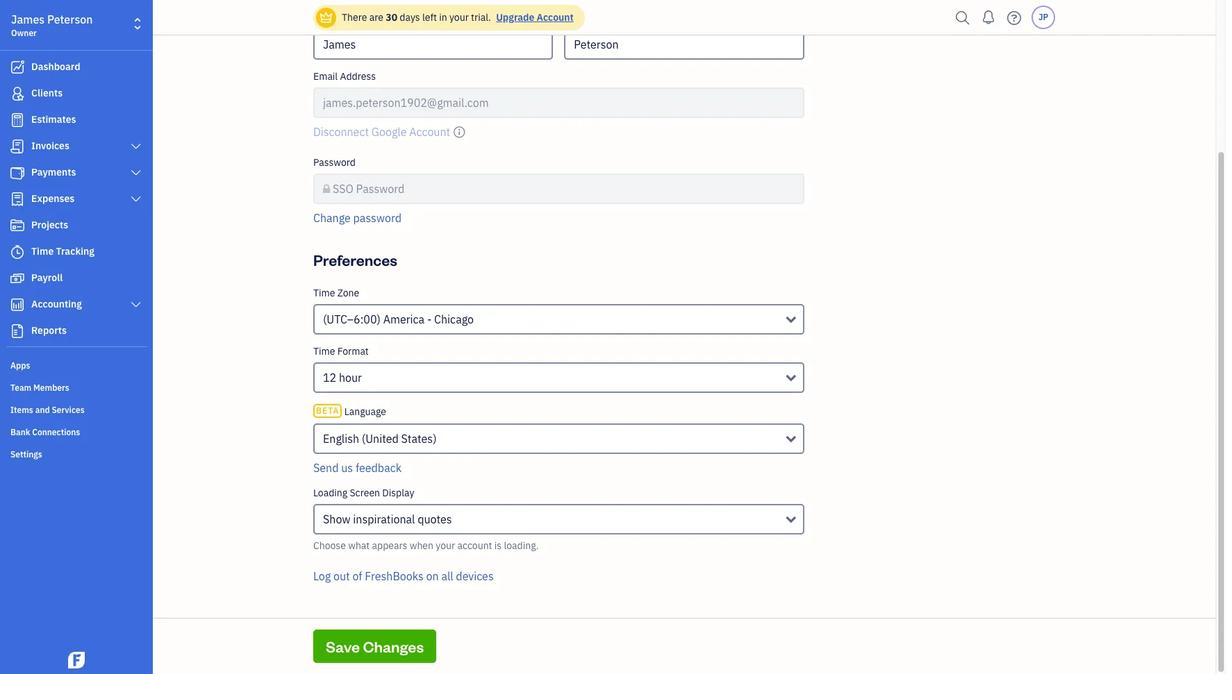 Task type: locate. For each thing, give the bounding box(es) containing it.
chevron large down image up projects link
[[130, 194, 143, 205]]

expenses
[[31, 193, 75, 205]]

expenses link
[[3, 187, 149, 212]]

dashboard link
[[3, 55, 149, 80]]

1 vertical spatial time
[[314, 287, 335, 300]]

chevron large down image
[[130, 168, 143, 179], [130, 300, 143, 311]]

name for last name
[[585, 10, 611, 22]]

invoice image
[[9, 140, 26, 154]]

states)
[[401, 432, 437, 446]]

name right last
[[585, 10, 611, 22]]

password
[[354, 211, 402, 225]]

2 name from the left
[[585, 10, 611, 22]]

there are 30 days left in your trial. upgrade account
[[342, 11, 574, 24]]

change password
[[314, 211, 402, 225]]

1 vertical spatial password
[[356, 182, 405, 196]]

password
[[314, 156, 356, 169], [356, 182, 405, 196]]

time
[[31, 245, 54, 258], [314, 287, 335, 300], [314, 345, 335, 358]]

quotes
[[418, 513, 452, 527]]

First Name text field
[[314, 29, 554, 60]]

1 horizontal spatial name
[[585, 10, 611, 22]]

time right timer icon
[[31, 245, 54, 258]]

inspirational
[[353, 513, 415, 527]]

password up lock icon
[[314, 156, 356, 169]]

members
[[33, 383, 69, 393]]

address
[[340, 70, 376, 83]]

dashboard
[[31, 60, 80, 73]]

0 vertical spatial time
[[31, 245, 54, 258]]

your inside preferences 'element'
[[436, 540, 455, 553]]

0 vertical spatial chevron large down image
[[130, 141, 143, 152]]

1 vertical spatial chevron large down image
[[130, 194, 143, 205]]

send us feedback link
[[314, 462, 402, 475]]

is
[[495, 540, 502, 553]]

apps link
[[3, 355, 149, 376]]

left
[[423, 11, 437, 24]]

save changes
[[326, 637, 424, 657]]

0 vertical spatial password
[[314, 156, 356, 169]]

name right "crown" icon
[[335, 10, 361, 22]]

choose what appears when your account is loading.
[[314, 540, 539, 553]]

preferences element
[[308, 287, 810, 602]]

what
[[348, 540, 370, 553]]

password up password
[[356, 182, 405, 196]]

last name
[[565, 10, 611, 22]]

services
[[52, 405, 85, 416]]

bank
[[10, 428, 30, 438]]

time up 12
[[314, 345, 335, 358]]

us
[[341, 462, 353, 475]]

Time Zone field
[[314, 304, 805, 335]]

payments
[[31, 166, 76, 179]]

your right in
[[450, 11, 469, 24]]

Loading Screen Display field
[[314, 505, 805, 535]]

time left zone
[[314, 287, 335, 300]]

feedback
[[356, 462, 402, 475]]

0 horizontal spatial password
[[314, 156, 356, 169]]

items
[[10, 405, 33, 416]]

chevron large down image up reports link on the left of the page
[[130, 300, 143, 311]]

estimates link
[[3, 108, 149, 133]]

all
[[442, 570, 454, 584]]

zone
[[338, 287, 360, 300]]

dashboard image
[[9, 60, 26, 74]]

timer image
[[9, 245, 26, 259]]

send
[[314, 462, 339, 475]]

accounting
[[31, 298, 82, 311]]

jp
[[1039, 12, 1049, 22]]

items and services
[[10, 405, 85, 416]]

loading
[[314, 487, 348, 500]]

Time Format field
[[314, 363, 805, 393]]

1 horizontal spatial password
[[356, 182, 405, 196]]

account
[[537, 11, 574, 24]]

your right when
[[436, 540, 455, 553]]

time for 12 hour
[[314, 345, 335, 358]]

search image
[[952, 7, 975, 28]]

chevron large down image inside invoices link
[[130, 141, 143, 152]]

lock image
[[323, 181, 330, 197]]

bank connections link
[[3, 422, 149, 443]]

email
[[314, 70, 338, 83]]

money image
[[9, 272, 26, 286]]

2 chevron large down image from the top
[[130, 300, 143, 311]]

trial.
[[471, 11, 491, 24]]

chevron large down image inside accounting link
[[130, 300, 143, 311]]

time zone
[[314, 287, 360, 300]]

main element
[[0, 0, 188, 675]]

accounting link
[[3, 293, 149, 318]]

1 name from the left
[[335, 10, 361, 22]]

connections
[[32, 428, 80, 438]]

1 vertical spatial chevron large down image
[[130, 300, 143, 311]]

2 chevron large down image from the top
[[130, 194, 143, 205]]

items and services link
[[3, 400, 149, 421]]

time inside main element
[[31, 245, 54, 258]]

12
[[323, 371, 337, 385]]

time tracking link
[[3, 240, 149, 265]]

2 vertical spatial time
[[314, 345, 335, 358]]

time for (utc–6:00)
[[314, 287, 335, 300]]

clients
[[31, 87, 63, 99]]

chevron large down image up payments "link"
[[130, 141, 143, 152]]

(utc–6:00) america - chicago
[[323, 313, 474, 327]]

projects link
[[3, 213, 149, 238]]

12 hour
[[323, 371, 362, 385]]

last
[[565, 10, 583, 22]]

time tracking
[[31, 245, 95, 258]]

1 chevron large down image from the top
[[130, 141, 143, 152]]

display
[[383, 487, 415, 500]]

hour
[[339, 371, 362, 385]]

go to help image
[[1004, 7, 1026, 28]]

when
[[410, 540, 434, 553]]

0 horizontal spatial name
[[335, 10, 361, 22]]

0 vertical spatial chevron large down image
[[130, 168, 143, 179]]

settings link
[[3, 444, 149, 465]]

chevron large down image up expenses link
[[130, 168, 143, 179]]

sso password
[[333, 182, 405, 196]]

1 chevron large down image from the top
[[130, 168, 143, 179]]

save
[[326, 637, 360, 657]]

show inspirational quotes
[[323, 513, 452, 527]]

chevron large down image
[[130, 141, 143, 152], [130, 194, 143, 205]]

Language field
[[314, 424, 805, 455]]

1 vertical spatial your
[[436, 540, 455, 553]]

report image
[[9, 325, 26, 339]]

james peterson owner
[[11, 13, 93, 38]]

chevron large down image for expenses
[[130, 194, 143, 205]]

log out of freshbooks on all devices button
[[314, 569, 494, 585]]



Task type: vqa. For each thing, say whether or not it's contained in the screenshot.
the Recurring within the View Archived Recurring Templates or Deleted
no



Task type: describe. For each thing, give the bounding box(es) containing it.
change password button
[[314, 210, 402, 227]]

screen
[[350, 487, 380, 500]]

reports link
[[3, 319, 149, 344]]

chart image
[[9, 298, 26, 312]]

english (united states)
[[323, 432, 437, 446]]

chevron large down image for accounting
[[130, 300, 143, 311]]

team
[[10, 383, 31, 393]]

30
[[386, 11, 398, 24]]

first
[[314, 10, 333, 22]]

on
[[427, 570, 439, 584]]

name for first name
[[335, 10, 361, 22]]

upgrade
[[496, 11, 535, 24]]

Last Name text field
[[565, 29, 805, 60]]

(united
[[362, 432, 399, 446]]

upgrade account link
[[494, 11, 574, 24]]

chevron large down image for payments
[[130, 168, 143, 179]]

beta language
[[316, 406, 386, 418]]

freshbooks
[[365, 570, 424, 584]]

clients link
[[3, 81, 149, 106]]

invoices link
[[3, 134, 149, 159]]

project image
[[9, 219, 26, 233]]

log
[[314, 570, 331, 584]]

and
[[35, 405, 50, 416]]

preferences
[[314, 250, 398, 270]]

expense image
[[9, 193, 26, 206]]

crown image
[[319, 10, 334, 25]]

estimates
[[31, 113, 76, 126]]

peterson
[[47, 13, 93, 26]]

notifications image
[[978, 3, 1000, 31]]

loading.
[[504, 540, 539, 553]]

owner
[[11, 28, 37, 38]]

james
[[11, 13, 45, 26]]

time format
[[314, 345, 369, 358]]

-
[[427, 313, 432, 327]]

are
[[370, 11, 384, 24]]

team members link
[[3, 377, 149, 398]]

beta
[[316, 406, 340, 416]]

projects
[[31, 219, 68, 231]]

chevron large down image for invoices
[[130, 141, 143, 152]]

team members
[[10, 383, 69, 393]]

appears
[[372, 540, 408, 553]]

reports
[[31, 325, 67, 337]]

account profile element
[[308, 0, 810, 238]]

(utc–6:00)
[[323, 313, 381, 327]]

invoices
[[31, 140, 69, 152]]

out
[[334, 570, 350, 584]]

america
[[384, 313, 425, 327]]

first name
[[314, 10, 361, 22]]

days
[[400, 11, 420, 24]]

show
[[323, 513, 351, 527]]

payment image
[[9, 166, 26, 180]]

there
[[342, 11, 367, 24]]

save changes button
[[314, 630, 437, 664]]

0 vertical spatial your
[[450, 11, 469, 24]]

estimate image
[[9, 113, 26, 127]]

in
[[439, 11, 447, 24]]

apps
[[10, 361, 30, 371]]

choose
[[314, 540, 346, 553]]

format
[[338, 345, 369, 358]]

client image
[[9, 87, 26, 101]]

payments link
[[3, 161, 149, 186]]

log out of freshbooks on all devices
[[314, 570, 494, 584]]

of
[[353, 570, 363, 584]]

Email Address email field
[[314, 88, 805, 118]]

freshbooks image
[[65, 653, 88, 669]]

language
[[345, 406, 386, 418]]

devices
[[456, 570, 494, 584]]

chicago
[[435, 313, 474, 327]]

loading screen display
[[314, 487, 415, 500]]

bank connections
[[10, 428, 80, 438]]

payroll
[[31, 272, 63, 284]]

english
[[323, 432, 359, 446]]

info image
[[453, 124, 466, 140]]

payroll link
[[3, 266, 149, 291]]

send us feedback
[[314, 462, 402, 475]]

changes
[[363, 637, 424, 657]]

sso
[[333, 182, 354, 196]]

settings
[[10, 450, 42, 460]]

jp button
[[1032, 6, 1056, 29]]



